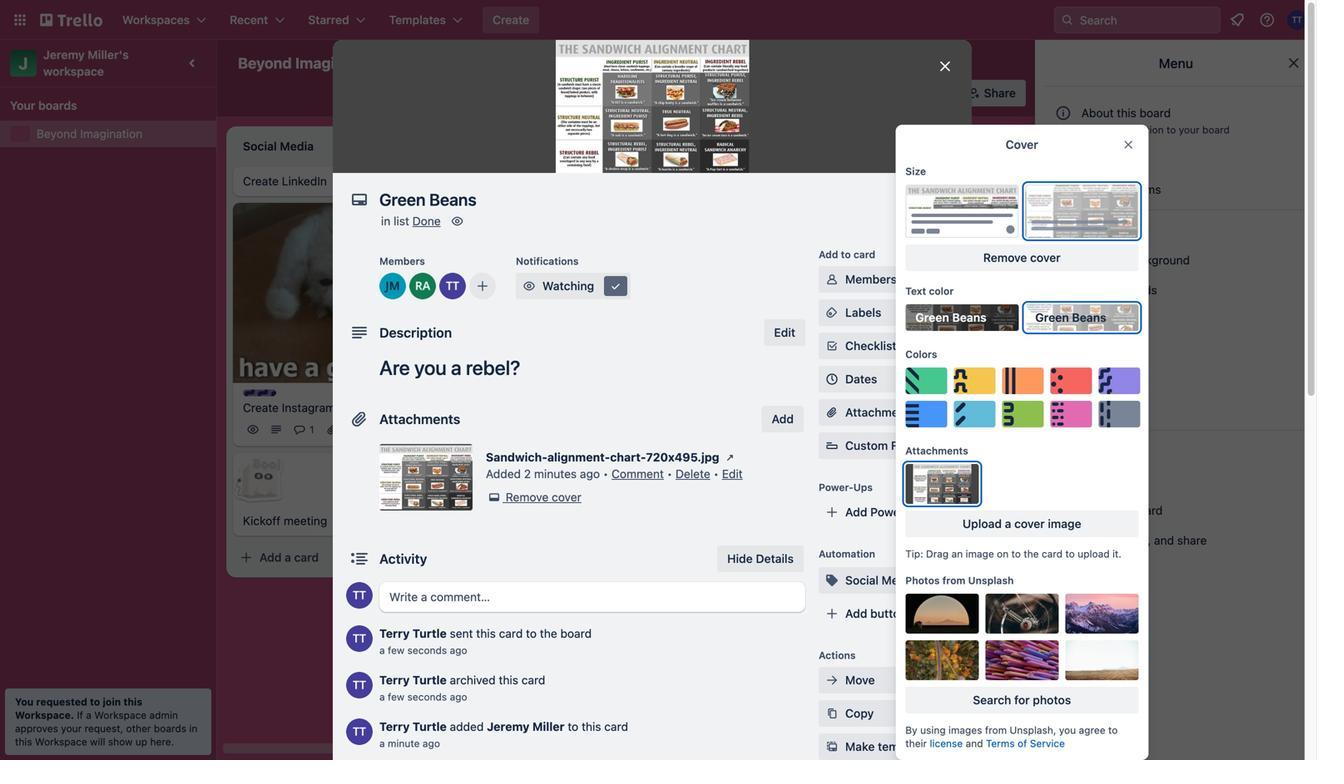 Task type: locate. For each thing, give the bounding box(es) containing it.
0 horizontal spatial beyond imagination
[[37, 127, 143, 141]]

to right description
[[1167, 124, 1177, 136]]

1 vertical spatial remove cover
[[506, 491, 582, 504]]

members down in list done
[[380, 256, 425, 267]]

media
[[882, 574, 916, 588]]

terry
[[380, 627, 410, 641], [380, 674, 410, 688], [380, 721, 410, 734]]

turtle inside terry turtle added jeremy miller to this card a minute ago
[[413, 721, 447, 734]]

card inside terry turtle sent this card to the board a few seconds ago
[[499, 627, 523, 641]]

copy link
[[819, 701, 959, 728]]

workspace
[[43, 65, 104, 78]]

up
[[135, 737, 147, 748]]

are
[[380, 356, 410, 380]]

add a card button for left create from template… icon
[[233, 545, 420, 572]]

1 green beans from the left
[[916, 311, 987, 325]]

photos from unsplash
[[906, 575, 1014, 587]]

this right sent
[[476, 627, 496, 641]]

image left email-
[[1048, 517, 1082, 531]]

move
[[846, 674, 875, 688]]

sm image left social
[[824, 573, 841, 589]]

to inside terry turtle sent this card to the board a few seconds ago
[[526, 627, 537, 641]]

0 horizontal spatial ruby anderson (rubyanderson7) image
[[410, 273, 436, 300]]

0 horizontal spatial jeremy
[[43, 48, 85, 62]]

color: bold red, title: "thoughts" element
[[480, 173, 542, 186]]

1 vertical spatial members
[[846, 273, 897, 286]]

attachments down are
[[380, 412, 461, 427]]

1 vertical spatial add a card
[[260, 551, 319, 565]]

card right miller
[[605, 721, 629, 734]]

sm image for automation link
[[1056, 312, 1072, 329]]

archived
[[1082, 183, 1129, 196]]

seconds inside terry turtle sent this card to the board a few seconds ago
[[408, 645, 447, 657]]

2 seconds from the top
[[408, 692, 447, 703]]

None text field
[[371, 185, 921, 215]]

1 horizontal spatial jeremy miller (jeremymiller198) image
[[633, 403, 653, 423]]

0 vertical spatial remove cover
[[984, 251, 1061, 265]]

board down it.
[[1117, 564, 1148, 578]]

workspace down join
[[94, 710, 147, 722]]

0 horizontal spatial edit
[[722, 467, 743, 481]]

ups inside power-ups button
[[678, 86, 700, 100]]

delete
[[676, 467, 711, 481]]

the down write a comment text field
[[540, 627, 558, 641]]

cover
[[1031, 251, 1061, 265], [552, 491, 582, 504], [1015, 517, 1045, 531]]

labels link down the "members" link in the right top of the page
[[819, 300, 959, 326]]

1 1 from the left
[[310, 424, 314, 436]]

0 vertical spatial power-ups
[[639, 86, 700, 100]]

in right other
[[189, 723, 198, 735]]

remove cover down added 2 minutes ago in the bottom of the page
[[506, 491, 582, 504]]

compliment
[[480, 361, 544, 375]]

text color
[[906, 286, 954, 297]]

sm image down remove cover button
[[1056, 312, 1072, 329]]

add another list button
[[936, 127, 1162, 163]]

green beans button down change
[[1026, 305, 1139, 331]]

sm image inside the "members" link
[[824, 271, 841, 288]]

ruby anderson (rubyanderson7) image
[[933, 82, 956, 105], [410, 273, 436, 300], [656, 403, 676, 423]]

sm image for copy link
[[824, 706, 841, 723]]

sm image right 'done' "link"
[[449, 213, 466, 230]]

2 vertical spatial automation
[[819, 549, 876, 560]]

list right another
[[1036, 138, 1053, 152]]

ago down archived at the left bottom of page
[[450, 692, 468, 703]]

leftover pie
[[716, 321, 780, 335]]

turtle left sent
[[413, 627, 447, 641]]

of
[[1018, 738, 1028, 750]]

sm image left "settings"
[[1056, 222, 1072, 239]]

sm image inside make template link
[[824, 739, 841, 756]]

power- inside power-ups button
[[639, 86, 678, 100]]

card inside terry turtle added jeremy miller to this card a minute ago
[[605, 721, 629, 734]]

0 horizontal spatial add a card button
[[233, 545, 420, 572]]

1 horizontal spatial jeremy miller (jeremymiller198) image
[[911, 82, 935, 105]]

0 vertical spatial custom fields
[[1081, 283, 1158, 297]]

attachments down attachment button
[[906, 445, 969, 457]]

custom down attachment
[[846, 439, 889, 453]]

request,
[[85, 723, 123, 735]]

2 few from the top
[[388, 692, 405, 703]]

kickoff
[[243, 515, 281, 528]]

0 vertical spatial in
[[381, 214, 391, 228]]

miller's
[[88, 48, 129, 62]]

sm image inside "move" link
[[824, 673, 841, 689]]

1 horizontal spatial workspace
[[94, 710, 147, 722]]

0 vertical spatial custom fields button
[[1046, 277, 1308, 304]]

edit right the delete link
[[722, 467, 743, 481]]

create from template… image
[[899, 358, 912, 372]]

to left upload
[[1066, 549, 1075, 560]]

remove
[[984, 251, 1028, 265], [506, 491, 549, 504]]

remove cover link
[[486, 489, 582, 506]]

boards right your
[[38, 99, 77, 112]]

sm image for watching button
[[521, 278, 538, 295]]

image inside 'button'
[[1048, 517, 1082, 531]]

image
[[1048, 517, 1082, 531], [966, 549, 995, 560]]

0 vertical spatial cover
[[1031, 251, 1061, 265]]

0 horizontal spatial green beans button
[[906, 305, 1019, 331]]

0 horizontal spatial automation
[[736, 86, 800, 100]]

0 horizontal spatial custom fields button
[[819, 438, 959, 455]]

0 notifications image
[[1228, 10, 1248, 30]]

your boards with 1 items element
[[10, 96, 198, 116]]

add a card up 2
[[496, 445, 555, 458]]

imagination inside board name text box
[[295, 54, 380, 72]]

sm image inside stickers link
[[1056, 402, 1072, 419]]

green beans down change
[[1036, 311, 1107, 325]]

0 horizontal spatial in
[[189, 723, 198, 735]]

1 horizontal spatial beyond imagination
[[238, 54, 380, 72]]

0 horizontal spatial members
[[380, 256, 425, 267]]

turtle inside terry turtle sent this card to the board a few seconds ago
[[413, 627, 447, 641]]

0 vertical spatial fields
[[1126, 283, 1158, 297]]

green
[[916, 311, 950, 325], [1036, 311, 1070, 325]]

Search field
[[1075, 7, 1220, 32]]

seconds up terry turtle archived this card a few seconds ago at the bottom left of the page
[[408, 645, 447, 657]]

fields down attachment button
[[892, 439, 924, 453]]

this right join
[[124, 697, 143, 708]]

sm image inside automation link
[[1056, 312, 1072, 329]]

1 horizontal spatial and
[[1155, 534, 1175, 548]]

sm image left make
[[824, 739, 841, 756]]

remove cover left change
[[984, 251, 1061, 265]]

this right miller
[[582, 721, 601, 734]]

a inside terry turtle added jeremy miller to this card a minute ago
[[380, 738, 385, 750]]

terry inside terry turtle sent this card to the board a few seconds ago
[[380, 627, 410, 641]]

green down text color
[[916, 311, 950, 325]]

ago right minute
[[423, 738, 440, 750]]

1 horizontal spatial beans
[[1073, 311, 1107, 325]]

to right miller
[[568, 721, 579, 734]]

1 vertical spatial create
[[243, 174, 279, 188]]

jeremy miller (jeremymiller198) image
[[380, 273, 406, 300], [633, 403, 653, 423]]

boards inside if a workspace admin approves your request, other boards in this workspace will show up here.
[[154, 723, 186, 735]]

create for create linkedin
[[243, 174, 279, 188]]

ups left automation button
[[678, 86, 700, 100]]

custom fields button down change background link
[[1046, 277, 1308, 304]]

0 horizontal spatial create from template… image
[[426, 552, 440, 565]]

seconds up "a minute ago" link
[[408, 692, 447, 703]]

back to home image
[[40, 7, 102, 33]]

sm image inside social media button
[[824, 573, 841, 589]]

few up terry turtle archived this card a few seconds ago at the bottom left of the page
[[388, 645, 405, 657]]

sm image for labels link to the top
[[824, 305, 841, 321]]

watching button
[[516, 273, 631, 300]]

0 vertical spatial beyond imagination
[[238, 54, 380, 72]]

1 horizontal spatial in
[[381, 214, 391, 228]]

instagram
[[282, 401, 336, 415]]

to inside about this board add a description to your board
[[1167, 124, 1177, 136]]

0 horizontal spatial jeremy miller (jeremymiller198) image
[[380, 273, 406, 300]]

sm image down the 'added'
[[486, 489, 503, 506]]

0 horizontal spatial and
[[966, 738, 984, 750]]

ago
[[580, 467, 600, 481], [450, 645, 468, 657], [450, 692, 468, 703], [423, 738, 440, 750]]

this down approves
[[15, 737, 32, 748]]

by using images from unsplash, you agree to their
[[906, 725, 1118, 750]]

0 horizontal spatial ups
[[678, 86, 700, 100]]

a few seconds ago link down sent
[[380, 645, 468, 657]]

0 vertical spatial edit
[[774, 326, 796, 340]]

1 horizontal spatial 1
[[343, 424, 347, 436]]

1 horizontal spatial from
[[986, 725, 1007, 737]]

1 turtle from the top
[[413, 627, 447, 641]]

jeremy miller (jeremymiller198) image
[[911, 82, 935, 105], [420, 420, 440, 440]]

0 vertical spatial a few seconds ago link
[[380, 645, 468, 657]]

you inside 'by using images from unsplash, you agree to their'
[[1060, 725, 1077, 737]]

2 vertical spatial terry
[[380, 721, 410, 734]]

ruby anderson (rubyanderson7) image left share button
[[933, 82, 956, 105]]

1 vertical spatial turtle
[[413, 674, 447, 688]]

1 vertical spatial in
[[189, 723, 198, 735]]

jeremy miller (jeremymiller198) image down 'are you a rebel?'
[[420, 420, 440, 440]]

photos
[[1033, 694, 1072, 708]]

hide
[[728, 552, 753, 566]]

sm image inside automation button
[[713, 80, 736, 103]]

to left join
[[90, 697, 100, 708]]

green down remove cover button
[[1036, 311, 1070, 325]]

upload a cover image button
[[906, 511, 1139, 538]]

sandwich-alignment-chart-720x495.jpg
[[486, 451, 720, 465]]

power-ups down customize views icon at the top of page
[[639, 86, 700, 100]]

sm image inside archived items link
[[1056, 181, 1072, 198]]

sm image for archived items link
[[1056, 181, 1072, 198]]

beans down change
[[1073, 311, 1107, 325]]

attachment button
[[819, 400, 959, 426]]

1 vertical spatial a few seconds ago link
[[380, 692, 468, 703]]

0 horizontal spatial fields
[[892, 439, 924, 453]]

email-
[[1082, 504, 1116, 518]]

terry inside terry turtle added jeremy miller to this card a minute ago
[[380, 721, 410, 734]]

labels
[[846, 306, 882, 320], [1079, 373, 1117, 387]]

show
[[108, 737, 133, 748]]

1 vertical spatial ruby anderson (rubyanderson7) image
[[410, 273, 436, 300]]

share
[[1178, 534, 1208, 548]]

join
[[103, 697, 121, 708]]

card inside terry turtle archived this card a few seconds ago
[[522, 674, 546, 688]]

1 a few seconds ago link from the top
[[380, 645, 468, 657]]

0 horizontal spatial image
[[966, 549, 995, 560]]

the for board
[[540, 627, 558, 641]]

custom fields down change background
[[1081, 283, 1158, 297]]

custom
[[1081, 283, 1123, 297], [846, 439, 889, 453]]

card up the "members" link in the right top of the page
[[854, 249, 876, 261]]

sm image
[[1056, 181, 1072, 198], [449, 213, 466, 230], [1056, 222, 1072, 239], [824, 271, 841, 288], [521, 278, 538, 295], [608, 278, 624, 295], [1056, 312, 1072, 329], [722, 450, 739, 466], [486, 489, 503, 506], [824, 573, 841, 589], [824, 706, 841, 723], [824, 739, 841, 756]]

2 vertical spatial power-
[[871, 506, 910, 519]]

automation
[[736, 86, 800, 100], [1079, 313, 1144, 327], [819, 549, 876, 560]]

1 horizontal spatial jeremy
[[487, 721, 530, 734]]

few inside terry turtle archived this card a few seconds ago
[[388, 692, 405, 703]]

your
[[1179, 124, 1200, 136], [61, 723, 82, 735]]

the right on
[[1024, 549, 1039, 560]]

you up service
[[1060, 725, 1077, 737]]

search image
[[1061, 13, 1075, 27]]

export,
[[1114, 534, 1152, 548]]

automation inside button
[[736, 86, 800, 100]]

if
[[77, 710, 83, 722]]

0 vertical spatial remove
[[984, 251, 1028, 265]]

2 vertical spatial create
[[243, 401, 279, 415]]

cover down minutes at the left bottom of page
[[552, 491, 582, 504]]

jeremy miller (jeremymiller198) image up description
[[380, 273, 406, 300]]

1 horizontal spatial your
[[1179, 124, 1200, 136]]

are you a rebel?
[[380, 356, 521, 380]]

compliment the chef
[[480, 361, 594, 375]]

in list done
[[381, 214, 441, 228]]

the left chef
[[548, 361, 565, 375]]

2
[[524, 467, 531, 481]]

cover inside remove cover button
[[1031, 251, 1061, 265]]

sm image inside the checklist link
[[824, 338, 841, 355]]

1 vertical spatial few
[[388, 692, 405, 703]]

cover inside the remove cover link
[[552, 491, 582, 504]]

labels up "stickers"
[[1079, 373, 1117, 387]]

1 vertical spatial custom
[[846, 439, 889, 453]]

a few seconds ago link
[[380, 645, 468, 657], [380, 692, 468, 703]]

this inside you requested to join this workspace.
[[124, 697, 143, 708]]

leftover pie link
[[716, 320, 909, 337]]

add a card
[[496, 445, 555, 458], [260, 551, 319, 565]]

social media
[[846, 574, 916, 588]]

to inside you requested to join this workspace.
[[90, 697, 100, 708]]

green beans
[[916, 311, 987, 325], [1036, 311, 1107, 325]]

1 horizontal spatial attachments
[[906, 445, 969, 457]]

0 horizontal spatial power-ups
[[639, 86, 700, 100]]

remove inside button
[[984, 251, 1028, 265]]

share button
[[961, 80, 1026, 107]]

sm image inside "settings" 'link'
[[1056, 222, 1072, 239]]

2 terry from the top
[[380, 674, 410, 688]]

power-ups inside button
[[639, 86, 700, 100]]

0 horizontal spatial green beans
[[916, 311, 987, 325]]

members down add to card
[[846, 273, 897, 286]]

2 1 from the left
[[343, 424, 347, 436]]

custom fields button for add to card
[[819, 438, 959, 455]]

turtle for sent this card to the board
[[413, 627, 447, 641]]

to inside 'by using images from unsplash, you agree to their'
[[1109, 725, 1118, 737]]

1 vertical spatial the
[[1024, 549, 1039, 560]]

few
[[388, 645, 405, 657], [388, 692, 405, 703]]

1 beans from the left
[[953, 311, 987, 325]]

1 horizontal spatial you
[[1060, 725, 1077, 737]]

turtle left archived at the left bottom of page
[[413, 674, 447, 688]]

1 horizontal spatial custom fields button
[[1046, 277, 1308, 304]]

ups inside add power-ups link
[[910, 506, 932, 519]]

1 horizontal spatial custom
[[1081, 283, 1123, 297]]

create for create instagram
[[243, 401, 279, 415]]

board
[[593, 56, 625, 70]]

edit button
[[764, 320, 806, 346]]

this right archived at the left bottom of page
[[499, 674, 519, 688]]

from up license and terms of service
[[986, 725, 1007, 737]]

photos
[[906, 575, 940, 587]]

custom fields down attachment button
[[846, 439, 924, 453]]

add a card down kickoff meeting
[[260, 551, 319, 565]]

card right sent
[[499, 627, 523, 641]]

a inside 'button'
[[1005, 517, 1012, 531]]

cover left change
[[1031, 251, 1061, 265]]

ago down sent
[[450, 645, 468, 657]]

image right an
[[966, 549, 995, 560]]

power- down customize views icon at the top of page
[[639, 86, 678, 100]]

background
[[1127, 253, 1191, 267]]

sm image for make template link
[[824, 739, 841, 756]]

jeremy inside jeremy miller's workspace
[[43, 48, 85, 62]]

beans down color
[[953, 311, 987, 325]]

your right description
[[1179, 124, 1200, 136]]

sm image for stickers link
[[1056, 402, 1072, 419]]

add inside about this board add a description to your board
[[1082, 124, 1100, 136]]

email-to-board link
[[1046, 498, 1308, 524]]

1 horizontal spatial members
[[846, 273, 897, 286]]

board inside terry turtle sent this card to the board a few seconds ago
[[561, 627, 592, 641]]

1 horizontal spatial green beans
[[1036, 311, 1107, 325]]

jeremy miller (jeremymiller198) image left share button
[[911, 82, 935, 105]]

terry turtle (terryturtle) image
[[1288, 10, 1308, 30], [609, 403, 629, 423], [346, 583, 373, 609], [346, 673, 373, 699], [346, 719, 373, 746]]

turtle up "a minute ago" link
[[413, 721, 447, 734]]

2 vertical spatial turtle
[[413, 721, 447, 734]]

1 horizontal spatial add a card
[[496, 445, 555, 458]]

jeremy up workspace
[[43, 48, 85, 62]]

1 terry from the top
[[380, 627, 410, 641]]

turtle for archived this card
[[413, 674, 447, 688]]

1 down instagram
[[310, 424, 314, 436]]

the inside compliment the chef link
[[548, 361, 565, 375]]

0 vertical spatial turtle
[[413, 627, 447, 641]]

board down write a comment text field
[[561, 627, 592, 641]]

on
[[997, 549, 1009, 560]]

terry turtle (terryturtle) image
[[890, 82, 913, 105], [440, 273, 466, 300], [396, 420, 416, 440], [346, 626, 373, 653]]

0 vertical spatial jeremy miller (jeremymiller198) image
[[911, 82, 935, 105]]

Write a comment text field
[[380, 583, 806, 613]]

sm image down notifications
[[521, 278, 538, 295]]

1 horizontal spatial green
[[1036, 311, 1070, 325]]

0 horizontal spatial remove cover
[[506, 491, 582, 504]]

0 horizontal spatial attachments
[[380, 412, 461, 427]]

3 turtle from the top
[[413, 721, 447, 734]]

1 seconds from the top
[[408, 645, 447, 657]]

turtle inside terry turtle archived this card a few seconds ago
[[413, 674, 447, 688]]

edit right leftover
[[774, 326, 796, 340]]

your inside if a workspace admin approves your request, other boards in this workspace will show up here.
[[61, 723, 82, 735]]

0 vertical spatial terry
[[380, 627, 410, 641]]

0 vertical spatial imagination
[[295, 54, 380, 72]]

turtle for added
[[413, 721, 447, 734]]

sm image
[[713, 80, 736, 103], [824, 305, 841, 321], [824, 338, 841, 355], [1056, 372, 1072, 389], [1056, 402, 1072, 419], [1056, 503, 1072, 519], [1056, 533, 1072, 549], [824, 673, 841, 689]]

in left 'done' "link"
[[381, 214, 391, 228]]

0 horizontal spatial 1
[[310, 424, 314, 436]]

fields
[[1126, 283, 1158, 297], [892, 439, 924, 453]]

boards down admin
[[154, 723, 186, 735]]

about this board add a description to your board
[[1082, 106, 1230, 136]]

2 turtle from the top
[[413, 674, 447, 688]]

power- up add power-ups
[[819, 482, 854, 494]]

linkedin
[[282, 174, 327, 188]]

1 vertical spatial automation
[[1079, 313, 1144, 327]]

a few seconds ago link up "a minute ago" link
[[380, 692, 468, 703]]

sm image for the "members" link in the right top of the page
[[824, 271, 841, 288]]

custom fields button
[[1046, 277, 1308, 304], [819, 438, 959, 455]]

1 down create instagram link
[[343, 424, 347, 436]]

if a workspace admin approves your request, other boards in this workspace will show up here.
[[15, 710, 198, 748]]

you requested to join this workspace.
[[15, 697, 143, 722]]

green beans down color
[[916, 311, 987, 325]]

the for card
[[1024, 549, 1039, 560]]

3 terry from the top
[[380, 721, 410, 734]]

1 few from the top
[[388, 645, 405, 657]]

terry for sent this card to the board
[[380, 627, 410, 641]]

1 vertical spatial image
[[966, 549, 995, 560]]

create linkedin link
[[243, 173, 436, 190]]

0 vertical spatial create
[[493, 13, 530, 27]]

1 vertical spatial boards
[[154, 723, 186, 735]]

agree
[[1079, 725, 1106, 737]]

create from template… image
[[663, 445, 676, 458], [426, 552, 440, 565]]

2 green beans button from the left
[[1026, 305, 1139, 331]]

sm image down add to card
[[824, 271, 841, 288]]

archived items
[[1079, 183, 1162, 196]]

0 horizontal spatial add a card
[[260, 551, 319, 565]]

to right sent
[[526, 627, 537, 641]]

boards
[[38, 99, 77, 112], [154, 723, 186, 735]]

sm image inside copy link
[[824, 706, 841, 723]]

1 vertical spatial imagination
[[80, 127, 143, 141]]

comment link
[[612, 467, 664, 481]]

terry inside terry turtle archived this card a few seconds ago
[[380, 674, 410, 688]]

few inside terry turtle sent this card to the board a few seconds ago
[[388, 645, 405, 657]]

approves
[[15, 723, 58, 735]]

0 horizontal spatial remove
[[506, 491, 549, 504]]

card
[[854, 249, 876, 261], [531, 445, 555, 458], [1042, 549, 1063, 560], [294, 551, 319, 565], [499, 627, 523, 641], [522, 674, 546, 688], [605, 721, 629, 734]]

0 horizontal spatial power-
[[639, 86, 678, 100]]

card up added 2 minutes ago in the bottom of the page
[[531, 445, 555, 458]]

0 vertical spatial ups
[[678, 86, 700, 100]]

1 green from the left
[[916, 311, 950, 325]]

search for photos button
[[906, 688, 1139, 714]]

green beans button
[[906, 305, 1019, 331], [1026, 305, 1139, 331]]

their
[[906, 738, 927, 750]]

labels up "checklist"
[[846, 306, 882, 320]]

2 horizontal spatial ups
[[910, 506, 932, 519]]

power-ups up add power-ups
[[819, 482, 873, 494]]

0 vertical spatial few
[[388, 645, 405, 657]]

create for create
[[493, 13, 530, 27]]

using
[[921, 725, 946, 737]]

1 vertical spatial ups
[[854, 482, 873, 494]]

0 vertical spatial you
[[415, 356, 447, 380]]

1 vertical spatial list
[[394, 214, 409, 228]]

sm image inside email-to-board link
[[1056, 503, 1072, 519]]

0 vertical spatial custom
[[1081, 283, 1123, 297]]

create inside button
[[493, 13, 530, 27]]

sm image inside print, export, and share link
[[1056, 533, 1072, 549]]

2 a few seconds ago link from the top
[[380, 692, 468, 703]]

sm image left copy
[[824, 706, 841, 723]]

0 vertical spatial add a card
[[496, 445, 555, 458]]

this up description
[[1117, 106, 1137, 120]]

cover up tip: drag an image on to the card to upload it. at the bottom right of the page
[[1015, 517, 1045, 531]]

hide details
[[728, 552, 794, 566]]

the inside terry turtle sent this card to the board a few seconds ago
[[540, 627, 558, 641]]



Task type: vqa. For each thing, say whether or not it's contained in the screenshot.
Recent POPUP BUTTON
no



Task type: describe. For each thing, give the bounding box(es) containing it.
2 horizontal spatial automation
[[1079, 313, 1144, 327]]

add power-ups link
[[819, 499, 959, 526]]

color
[[929, 286, 954, 297]]

this inside if a workspace admin approves your request, other boards in this workspace will show up here.
[[15, 737, 32, 748]]

2 beans from the left
[[1073, 311, 1107, 325]]

1 vertical spatial beyond
[[37, 127, 77, 141]]

card down meeting
[[294, 551, 319, 565]]

sm image right watching
[[608, 278, 624, 295]]

by
[[906, 725, 918, 737]]

720x495.jpg
[[646, 451, 720, 465]]

0 vertical spatial create from template… image
[[663, 445, 676, 458]]

0 vertical spatial boards
[[38, 99, 77, 112]]

search
[[973, 694, 1012, 708]]

remove cover button
[[906, 245, 1139, 271]]

1 vertical spatial remove
[[506, 491, 549, 504]]

sandwich-
[[486, 451, 548, 465]]

1 vertical spatial fields
[[892, 439, 924, 453]]

1 vertical spatial power-
[[819, 482, 854, 494]]

create button
[[483, 7, 540, 33]]

description
[[380, 325, 452, 341]]

members link
[[819, 266, 959, 293]]

an
[[952, 549, 963, 560]]

create instagram
[[243, 401, 336, 415]]

1 horizontal spatial automation
[[819, 549, 876, 560]]

add a card button for create from template… icon to the top
[[470, 438, 656, 465]]

this inside terry turtle added jeremy miller to this card a minute ago
[[582, 721, 601, 734]]

notifications
[[516, 256, 579, 267]]

settings link
[[1046, 217, 1308, 244]]

to inside terry turtle added jeremy miller to this card a minute ago
[[568, 721, 579, 734]]

edit inside edit button
[[774, 326, 796, 340]]

a few seconds ago link for sent this card to the board
[[380, 645, 468, 657]]

list inside button
[[1036, 138, 1053, 152]]

0 vertical spatial and
[[1155, 534, 1175, 548]]

board inside leave board link
[[1117, 564, 1148, 578]]

automation link
[[1046, 307, 1308, 334]]

primary element
[[0, 0, 1318, 40]]

customize views image
[[644, 55, 660, 72]]

share
[[985, 86, 1016, 100]]

social
[[846, 574, 879, 588]]

open information menu image
[[1260, 12, 1276, 28]]

thoughts thinking
[[480, 174, 542, 198]]

0 horizontal spatial you
[[415, 356, 447, 380]]

this inside terry turtle sent this card to the board a few seconds ago
[[476, 627, 496, 641]]

ago inside terry turtle sent this card to the board a few seconds ago
[[450, 645, 468, 657]]

0 horizontal spatial from
[[943, 575, 966, 587]]

terms of service link
[[986, 738, 1066, 750]]

1 vertical spatial labels
[[1079, 373, 1117, 387]]

other
[[126, 723, 151, 735]]

1 horizontal spatial custom fields
[[1081, 283, 1158, 297]]

a inside terry turtle archived this card a few seconds ago
[[380, 692, 385, 703]]

delete link
[[676, 467, 711, 481]]

terry for added
[[380, 721, 410, 734]]

here.
[[150, 737, 174, 748]]

your inside about this board add a description to your board
[[1179, 124, 1200, 136]]

service
[[1030, 738, 1066, 750]]

to right on
[[1012, 549, 1021, 560]]

license and terms of service
[[930, 738, 1066, 750]]

seconds inside terry turtle archived this card a few seconds ago
[[408, 692, 447, 703]]

make
[[846, 740, 875, 754]]

power- inside add power-ups link
[[871, 506, 910, 519]]

copy
[[846, 707, 874, 721]]

add button
[[846, 607, 907, 621]]

terry for archived this card
[[380, 674, 410, 688]]

terry turtle archived this card a few seconds ago
[[380, 674, 546, 703]]

activity
[[380, 552, 427, 567]]

a inside terry turtle sent this card to the board a few seconds ago
[[380, 645, 385, 657]]

add to card
[[819, 249, 876, 261]]

sm image up edit link
[[722, 450, 739, 466]]

leave
[[1082, 564, 1113, 578]]

terry turtle added jeremy miller to this card a minute ago
[[380, 721, 629, 750]]

ago inside terry turtle archived this card a few seconds ago
[[450, 692, 468, 703]]

0 vertical spatial jeremy miller (jeremymiller198) image
[[380, 273, 406, 300]]

template
[[878, 740, 927, 754]]

make template link
[[819, 734, 959, 761]]

add button
[[762, 406, 804, 433]]

jeremy inside terry turtle added jeremy miller to this card a minute ago
[[487, 721, 530, 734]]

sent
[[450, 627, 473, 641]]

sm image for the checklist link
[[824, 338, 841, 355]]

to up the "members" link in the right top of the page
[[841, 249, 851, 261]]

Board name text field
[[230, 50, 388, 77]]

card left upload
[[1042, 549, 1063, 560]]

board up archived items link
[[1203, 124, 1230, 136]]

search for photos
[[973, 694, 1072, 708]]

leave board
[[1079, 564, 1148, 578]]

terry turtle sent this card to the board a few seconds ago
[[380, 627, 592, 657]]

ago inside terry turtle added jeremy miller to this card a minute ago
[[423, 738, 440, 750]]

0 vertical spatial members
[[380, 256, 425, 267]]

your
[[10, 99, 35, 112]]

change background
[[1079, 253, 1191, 267]]

2 vertical spatial ruby anderson (rubyanderson7) image
[[656, 403, 676, 423]]

alignment-
[[548, 451, 610, 465]]

thinking
[[480, 184, 526, 198]]

button
[[871, 607, 907, 621]]

about
[[1082, 106, 1114, 120]]

cover inside upload a cover image 'button'
[[1015, 517, 1045, 531]]

image for cover
[[1048, 517, 1082, 531]]

print, export, and share
[[1079, 534, 1208, 548]]

meeting
[[284, 515, 327, 528]]

items
[[1132, 183, 1162, 196]]

upload a cover image
[[963, 517, 1082, 531]]

1 horizontal spatial labels link
[[1046, 367, 1308, 394]]

settings
[[1079, 224, 1126, 237]]

done
[[413, 214, 441, 228]]

a inside if a workspace admin approves your request, other boards in this workspace will show up here.
[[86, 710, 92, 722]]

2 horizontal spatial ruby anderson (rubyanderson7) image
[[933, 82, 956, 105]]

from inside 'by using images from unsplash, you agree to their'
[[986, 725, 1007, 737]]

0 vertical spatial workspace
[[94, 710, 147, 722]]

custom fields button for menu
[[1046, 277, 1308, 304]]

sm image for right labels link
[[1056, 372, 1072, 389]]

sm image for print, export, and share link
[[1056, 533, 1072, 549]]

beyond imagination inside board name text box
[[238, 54, 380, 72]]

sm image for "move" link
[[824, 673, 841, 689]]

menu
[[1159, 55, 1194, 71]]

rebel?
[[466, 356, 521, 380]]

compliment the chef link
[[480, 360, 673, 377]]

2 green from the left
[[1036, 311, 1070, 325]]

create linkedin
[[243, 174, 327, 188]]

remove cover inside button
[[984, 251, 1061, 265]]

sm image for automation button
[[713, 80, 736, 103]]

2 green beans from the left
[[1036, 311, 1107, 325]]

create instagram link
[[243, 400, 436, 417]]

0 horizontal spatial labels
[[846, 306, 882, 320]]

your boards
[[10, 99, 77, 112]]

stickers
[[1079, 403, 1125, 417]]

a few seconds ago link for archived this card
[[380, 692, 468, 703]]

1 vertical spatial custom fields
[[846, 439, 924, 453]]

board inside email-to-board link
[[1132, 504, 1163, 518]]

1 horizontal spatial power-ups
[[819, 482, 873, 494]]

terms
[[986, 738, 1015, 750]]

color: purple, title: none image
[[243, 390, 276, 397]]

1 vertical spatial attachments
[[906, 445, 969, 457]]

workspace.
[[15, 710, 74, 722]]

minutes
[[534, 467, 577, 481]]

sm image for email-to-board link
[[1056, 503, 1072, 519]]

this inside about this board add a description to your board
[[1117, 106, 1137, 120]]

you
[[15, 697, 34, 708]]

attachment
[[846, 406, 910, 420]]

change
[[1082, 253, 1123, 267]]

added
[[450, 721, 484, 734]]

chart-
[[610, 451, 646, 465]]

edit card image
[[897, 174, 911, 187]]

added 2 minutes ago
[[486, 467, 600, 481]]

sm image for "settings" 'link'
[[1056, 222, 1072, 239]]

sm image for social media button
[[824, 573, 841, 589]]

a inside about this board add a description to your board
[[1103, 124, 1109, 136]]

kickoff meeting link
[[243, 513, 436, 530]]

admin
[[149, 710, 178, 722]]

license link
[[930, 738, 963, 750]]

0 horizontal spatial workspace
[[35, 737, 87, 748]]

this inside terry turtle archived this card a few seconds ago
[[499, 674, 519, 688]]

0 horizontal spatial jeremy miller (jeremymiller198) image
[[420, 420, 440, 440]]

1 vertical spatial and
[[966, 738, 984, 750]]

cover
[[1006, 138, 1039, 152]]

1 green beans button from the left
[[906, 305, 1019, 331]]

0 vertical spatial labels link
[[819, 300, 959, 326]]

beyond inside board name text box
[[238, 54, 292, 72]]

board up description
[[1140, 106, 1171, 120]]

unsplash
[[969, 575, 1014, 587]]

a minute ago link
[[380, 738, 440, 750]]

ago down alignment-
[[580, 467, 600, 481]]

sm image for the remove cover link
[[486, 489, 503, 506]]

tip:
[[906, 549, 924, 560]]

board link
[[564, 50, 635, 77]]

in inside if a workspace admin approves your request, other boards in this workspace will show up here.
[[189, 723, 198, 735]]

add button button
[[819, 601, 959, 628]]

done link
[[413, 214, 441, 228]]

add members to card image
[[476, 278, 489, 295]]

upload
[[1078, 549, 1110, 560]]

1 vertical spatial jeremy miller (jeremymiller198) image
[[633, 403, 653, 423]]

0 horizontal spatial custom
[[846, 439, 889, 453]]

images
[[949, 725, 983, 737]]

image for an
[[966, 549, 995, 560]]

0 horizontal spatial imagination
[[80, 127, 143, 141]]



